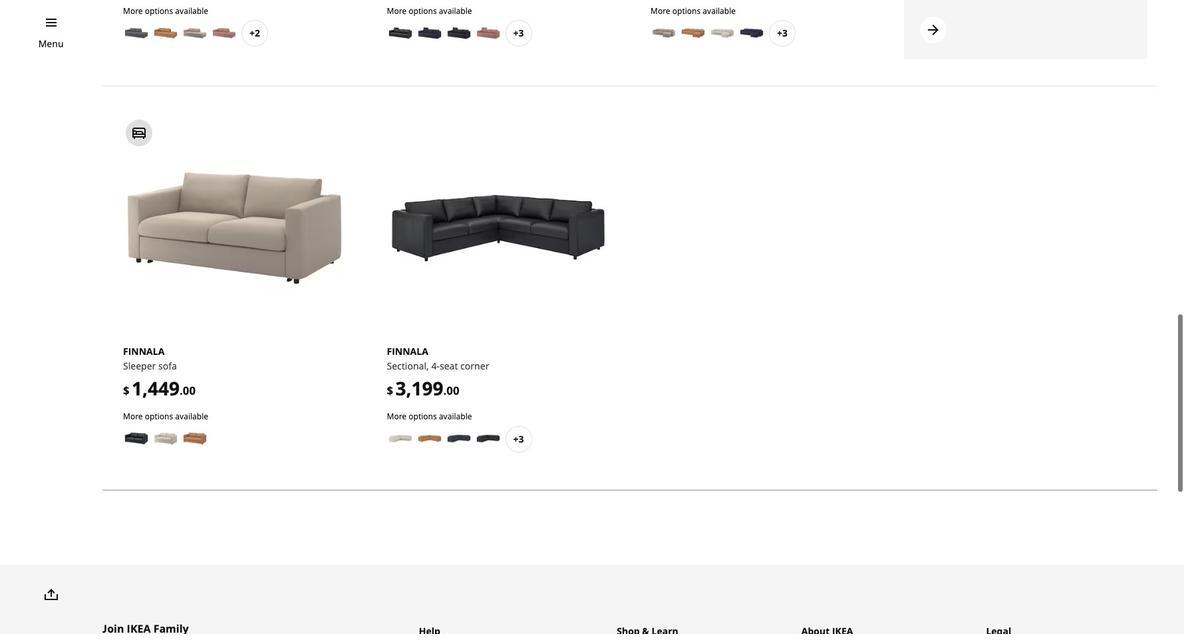Task type: vqa. For each thing, say whether or not it's contained in the screenshot.
'Menu' BUTTON
yes



Task type: locate. For each thing, give the bounding box(es) containing it.
menu button
[[38, 37, 64, 51]]



Task type: describe. For each thing, give the bounding box(es) containing it.
menu
[[38, 37, 64, 50]]



